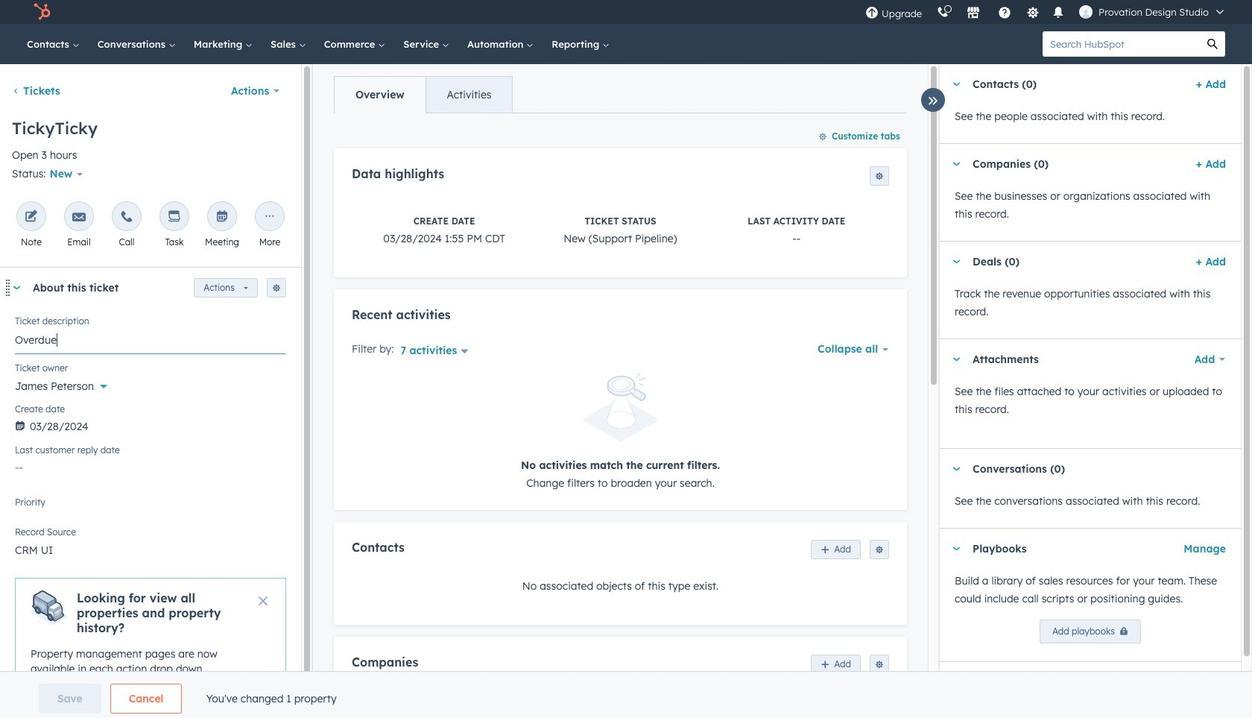 Task type: locate. For each thing, give the bounding box(es) containing it.
navigation
[[334, 76, 513, 113]]

0 vertical spatial alert
[[352, 373, 890, 492]]

1 horizontal spatial alert
[[352, 373, 890, 492]]

task image
[[168, 211, 181, 225]]

caret image
[[952, 260, 961, 264]]

0 horizontal spatial alert
[[15, 578, 286, 689]]

caret image
[[952, 82, 961, 86], [952, 162, 961, 166], [12, 286, 21, 290], [952, 358, 961, 361], [952, 467, 961, 471], [952, 547, 961, 551]]

Search HubSpot search field
[[1043, 31, 1201, 57]]

call image
[[120, 211, 133, 225]]

alert
[[352, 373, 890, 492], [15, 578, 286, 689]]

menu
[[858, 0, 1235, 24]]

None text field
[[15, 325, 286, 354]]

close image
[[259, 597, 268, 606]]

more image
[[263, 211, 277, 225]]



Task type: describe. For each thing, give the bounding box(es) containing it.
1 vertical spatial alert
[[15, 578, 286, 689]]

-- text field
[[15, 454, 286, 477]]

MM/DD/YYYY text field
[[15, 413, 286, 436]]

james peterson image
[[1080, 5, 1093, 19]]

manage card settings image
[[272, 284, 281, 293]]

email image
[[72, 211, 86, 225]]

meeting image
[[216, 211, 229, 225]]

note image
[[25, 211, 38, 225]]

marketplaces image
[[967, 7, 981, 20]]



Task type: vqa. For each thing, say whether or not it's contained in the screenshot.
group in the "Deals" banner
no



